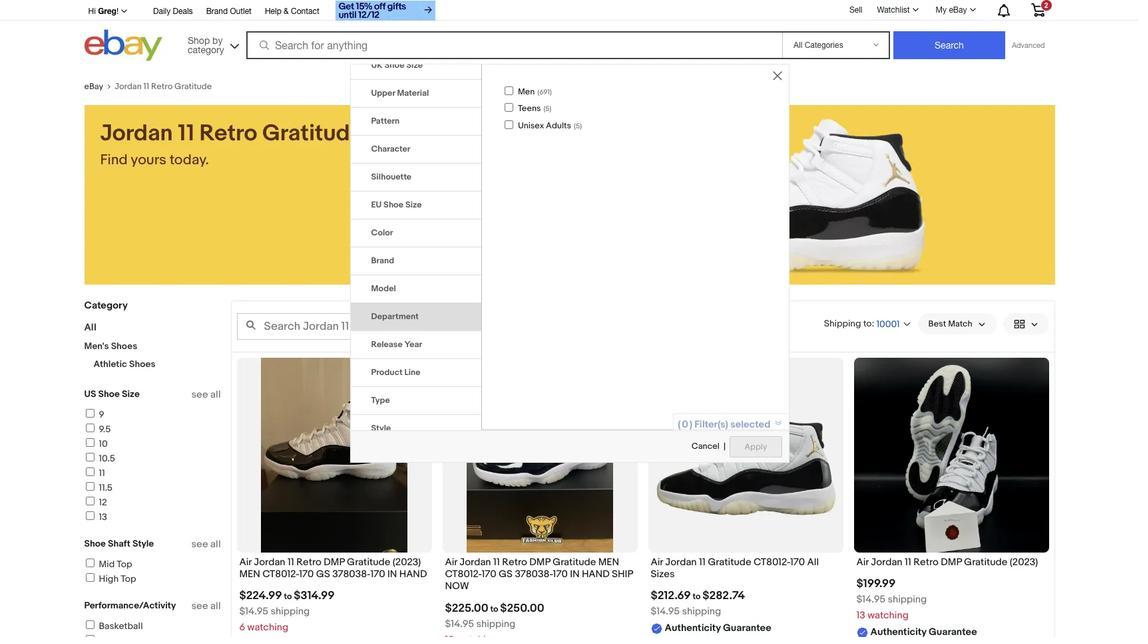 Task type: vqa. For each thing, say whether or not it's contained in the screenshot.
Air Jordan 11 Gratitude CT8012-170  All Sizes
yes



Task type: locate. For each thing, give the bounding box(es) containing it.
my
[[936, 5, 947, 15]]

11 up '$314.99'
[[288, 557, 294, 569]]

unisex adults ( 5 )
[[518, 120, 582, 131]]

378038- up '$314.99'
[[332, 569, 370, 581]]

1 air from the left
[[239, 557, 252, 569]]

gratitude inside jordan 11 retro gratitude find yours today.
[[262, 120, 363, 148]]

1 horizontal spatial to
[[490, 604, 498, 615]]

dmp inside air jordan 11 retro dmp gratitude men ct8012-170 gs 378038-170 in hand ship now
[[529, 557, 550, 569]]

retro up $199.99 $14.95 shipping 13 watching
[[914, 557, 939, 569]]

1 horizontal spatial men
[[598, 557, 619, 569]]

1 horizontal spatial dmp
[[529, 557, 550, 569]]

style down type
[[371, 423, 391, 434]]

0 vertical spatial top
[[117, 559, 132, 571]]

2 (2023) from the left
[[1010, 557, 1038, 569]]

High Top checkbox
[[86, 574, 94, 583]]

0 vertical spatial shoes
[[111, 341, 137, 352]]

size for eu shoe size
[[405, 200, 422, 210]]

dmp
[[324, 557, 345, 569], [529, 557, 550, 569], [941, 557, 962, 569]]

top for high top
[[121, 574, 136, 585]]

to right '$212.69'
[[693, 592, 701, 603]]

to left '$314.99'
[[284, 592, 292, 603]]

jordan inside air jordan 11 retro dmp gratitude (2023) men ct8012-170 gs 378038-170 in hand
[[254, 557, 285, 569]]

( right the men
[[538, 88, 539, 96]]

0 vertical spatial 13
[[99, 512, 107, 523]]

advanced
[[1012, 41, 1045, 49]]

2 vertical spatial size
[[122, 389, 140, 400]]

color
[[371, 228, 393, 238]]

air up $199.99
[[857, 557, 869, 569]]

ct8012- inside air jordan 11 retro dmp gratitude (2023) men ct8012-170 gs 378038-170 in hand
[[263, 569, 299, 581]]

jordan for $225.00
[[460, 557, 491, 569]]

brand left outlet
[[206, 7, 228, 16]]

2 see all from the top
[[191, 539, 221, 551]]

1 vertical spatial ebay
[[84, 81, 103, 92]]

uk
[[371, 60, 383, 70]]

1 vertical spatial shoes
[[129, 359, 156, 370]]

watching right '6' on the bottom left of the page
[[247, 622, 288, 635]]

1 vertical spatial all
[[210, 539, 221, 551]]

shipping inside $199.99 $14.95 shipping 13 watching
[[888, 594, 927, 607]]

0 horizontal spatial in
[[387, 569, 397, 581]]

( right teens
[[544, 105, 545, 113]]

4 air from the left
[[857, 557, 869, 569]]

shipping inside $212.69 to $282.74 $14.95 shipping
[[682, 606, 721, 619]]

2 vertical spatial (
[[574, 122, 576, 130]]

hand left ship
[[582, 569, 610, 581]]

shoes up athletic
[[111, 341, 137, 352]]

0 horizontal spatial ct8012-
[[263, 569, 299, 581]]

brand inside account navigation
[[206, 7, 228, 16]]

to inside $225.00 to $250.00 $14.95 shipping
[[490, 604, 498, 615]]

all
[[84, 322, 96, 334], [807, 557, 819, 569]]

shipping down '$314.99'
[[271, 606, 310, 619]]

2 hand from the left
[[582, 569, 610, 581]]

air for $225.00
[[445, 557, 457, 569]]

see all button for style
[[191, 539, 221, 551]]

11 inside jordan 11 retro gratitude find yours today.
[[178, 120, 194, 148]]

11
[[144, 81, 149, 92], [178, 120, 194, 148], [99, 468, 105, 479], [288, 557, 294, 569], [493, 557, 500, 569], [699, 557, 706, 569], [905, 557, 911, 569]]

13 down $199.99
[[857, 610, 865, 623]]

11 up "$282.74"
[[699, 557, 706, 569]]

men's
[[84, 341, 109, 352]]

shipping inside $224.99 to $314.99 $14.95 shipping 6 watching
[[271, 606, 310, 619]]

3 dmp from the left
[[941, 557, 962, 569]]

advanced link
[[1005, 32, 1052, 59]]

$224.99 to $314.99 $14.95 shipping 6 watching
[[239, 590, 335, 635]]

1 horizontal spatial style
[[371, 423, 391, 434]]

1 all from the top
[[210, 389, 221, 401]]

dmp inside air jordan 11 retro dmp gratitude (2023) men ct8012-170 gs 378038-170 in hand
[[324, 557, 345, 569]]

1 vertical spatial style
[[132, 539, 154, 550]]

12 checkbox
[[86, 497, 94, 506]]

) up unisex adults ( 5 )
[[550, 105, 552, 113]]

retro for $224.99
[[296, 557, 321, 569]]

retro up '$314.99'
[[296, 557, 321, 569]]

9
[[99, 409, 104, 421]]

2 gs from the left
[[499, 569, 513, 581]]

170
[[790, 557, 805, 569], [299, 569, 314, 581], [370, 569, 385, 581], [482, 569, 496, 581], [553, 569, 568, 581]]

style right shaft
[[132, 539, 154, 550]]

1 vertical spatial brand
[[371, 256, 394, 266]]

11 checkbox
[[86, 468, 94, 477]]

upper
[[371, 88, 395, 98]]

None checkbox
[[505, 86, 513, 95]]

170 inside air jordan 11 gratitude ct8012-170  all sizes
[[790, 557, 805, 569]]

0 vertical spatial (
[[538, 88, 539, 96]]

2 horizontal spatial to
[[693, 592, 701, 603]]

product line
[[371, 367, 420, 378]]

0 vertical spatial )
[[550, 88, 552, 96]]

size down silhouette at left top
[[405, 200, 422, 210]]

in left ship
[[570, 569, 580, 581]]

0 vertical spatial see all
[[191, 389, 221, 401]]

jordan
[[115, 81, 142, 92], [100, 120, 173, 148], [254, 557, 285, 569], [460, 557, 491, 569], [665, 557, 697, 569], [871, 557, 903, 569]]

to right $225.00 at left bottom
[[490, 604, 498, 615]]

in left now
[[387, 569, 397, 581]]

1 horizontal spatial 378038-
[[515, 569, 553, 581]]

1 horizontal spatial brand
[[371, 256, 394, 266]]

watchlist
[[877, 5, 910, 15]]

13
[[99, 512, 107, 523], [857, 610, 865, 623]]

0 horizontal spatial watching
[[247, 622, 288, 635]]

air jordan 11 retro dmp gratitude (2023) image
[[854, 358, 1049, 553]]

2 in from the left
[[570, 569, 580, 581]]

1 dmp from the left
[[324, 557, 345, 569]]

11 up $199.99 $14.95 shipping 13 watching
[[905, 557, 911, 569]]

1 378038- from the left
[[332, 569, 370, 581]]

air jordan 11 gratitude ct8012-170  all sizes image
[[648, 380, 843, 532]]

0 vertical spatial all
[[210, 389, 221, 401]]

size down athletic
[[122, 389, 140, 400]]

banner
[[84, 0, 1055, 65]]

gratitude
[[174, 81, 212, 92], [262, 120, 363, 148], [347, 557, 390, 569], [553, 557, 596, 569], [708, 557, 751, 569], [964, 557, 1008, 569]]

in inside air jordan 11 retro dmp gratitude men ct8012-170 gs 378038-170 in hand ship now
[[570, 569, 580, 581]]

brand for brand outlet
[[206, 7, 228, 16]]

find
[[100, 152, 128, 169]]

retro inside air jordan 11 retro dmp gratitude men ct8012-170 gs 378038-170 in hand ship now
[[502, 557, 527, 569]]

eu shoe size
[[371, 200, 422, 210]]

watching inside $224.99 to $314.99 $14.95 shipping 6 watching
[[247, 622, 288, 635]]

air jordan 11 retro dmp gratitude (2023) men ct8012-170 gs 378038-170 in hand image
[[261, 358, 407, 553]]

$14.95 for $250.00
[[445, 618, 474, 631]]

dmp for $314.99
[[324, 557, 345, 569]]

brand
[[206, 7, 228, 16], [371, 256, 394, 266]]

basketball link
[[84, 621, 143, 633]]

retro inside air jordan 11 retro dmp gratitude (2023) men ct8012-170 gs 378038-170 in hand
[[296, 557, 321, 569]]

2 dmp from the left
[[529, 557, 550, 569]]

1 vertical spatial see
[[191, 539, 208, 551]]

5 right adults
[[576, 122, 580, 130]]

1 vertical spatial see all button
[[191, 539, 221, 551]]

size up material
[[406, 60, 423, 70]]

shoe for us
[[98, 389, 120, 400]]

cancel
[[692, 441, 720, 452]]

1 vertical spatial all
[[807, 557, 819, 569]]

3 air from the left
[[651, 557, 663, 569]]

watching down $199.99
[[868, 610, 909, 623]]

1 horizontal spatial all
[[807, 557, 819, 569]]

retro up the today.
[[199, 120, 257, 148]]

to for $225.00
[[490, 604, 498, 615]]

shoe right 'uk'
[[385, 60, 404, 70]]

1 horizontal spatial hand
[[582, 569, 610, 581]]

1 see all button from the top
[[191, 389, 221, 401]]

1 horizontal spatial 5
[[576, 122, 580, 130]]

) for men
[[550, 88, 552, 96]]

0 vertical spatial 5
[[545, 105, 550, 113]]

men ( 691 )
[[518, 86, 552, 97]]

0 horizontal spatial 13
[[99, 512, 107, 523]]

1 hand from the left
[[399, 569, 427, 581]]

0 horizontal spatial to
[[284, 592, 292, 603]]

gratitude inside air jordan 11 gratitude ct8012-170  all sizes
[[708, 557, 751, 569]]

$14.95 down '$212.69'
[[651, 606, 680, 619]]

5 up unisex adults ( 5 )
[[545, 105, 550, 113]]

sell
[[849, 5, 863, 14]]

3 all from the top
[[210, 601, 221, 613]]

6
[[239, 622, 245, 635]]

0 horizontal spatial (
[[538, 88, 539, 96]]

0 horizontal spatial dmp
[[324, 557, 345, 569]]

1 horizontal spatial (
[[544, 105, 545, 113]]

10.5 link
[[84, 453, 115, 465]]

1 vertical spatial size
[[405, 200, 422, 210]]

2 see from the top
[[191, 539, 208, 551]]

$14.95 down $224.99
[[239, 606, 268, 619]]

1 horizontal spatial watching
[[868, 610, 909, 623]]

release year
[[371, 339, 422, 350]]

ebay inside my ebay link
[[949, 5, 967, 15]]

ct8012- inside air jordan 11 gratitude ct8012-170  all sizes
[[754, 557, 790, 569]]

shipping inside $225.00 to $250.00 $14.95 shipping
[[476, 618, 516, 631]]

5 inside unisex adults ( 5 )
[[576, 122, 580, 130]]

11 up $225.00 to $250.00 $14.95 shipping
[[493, 557, 500, 569]]

$14.95 inside $212.69 to $282.74 $14.95 shipping
[[651, 606, 680, 619]]

0 vertical spatial see all button
[[191, 389, 221, 401]]

0 horizontal spatial gs
[[316, 569, 330, 581]]

12
[[99, 497, 107, 509]]

13 link
[[84, 512, 107, 523]]

shipping
[[888, 594, 927, 607], [271, 606, 310, 619], [682, 606, 721, 619], [476, 618, 516, 631]]

378038- up $250.00
[[515, 569, 553, 581]]

1 horizontal spatial (2023)
[[1010, 557, 1038, 569]]

ct8012- inside air jordan 11 retro dmp gratitude men ct8012-170 gs 378038-170 in hand ship now
[[445, 569, 482, 581]]

gs up '$314.99'
[[316, 569, 330, 581]]

shipping down $199.99
[[888, 594, 927, 607]]

2 horizontal spatial dmp
[[941, 557, 962, 569]]

jordan inside jordan 11 retro gratitude find yours today.
[[100, 120, 173, 148]]

13 right 13 checkbox
[[99, 512, 107, 523]]

$314.99
[[294, 590, 335, 603]]

378038- inside air jordan 11 retro dmp gratitude men ct8012-170 gs 378038-170 in hand ship now
[[515, 569, 553, 581]]

hand
[[399, 569, 427, 581], [582, 569, 610, 581]]

( right adults
[[574, 122, 576, 130]]

top down mid top
[[121, 574, 136, 585]]

11 up the today.
[[178, 120, 194, 148]]

to inside $212.69 to $282.74 $14.95 shipping
[[693, 592, 701, 603]]

athletic
[[94, 359, 127, 370]]

$14.95 inside $225.00 to $250.00 $14.95 shipping
[[445, 618, 474, 631]]

to inside $224.99 to $314.99 $14.95 shipping 6 watching
[[284, 592, 292, 603]]

my ebay
[[936, 5, 967, 15]]

11 inside air jordan 11 gratitude ct8012-170  all sizes
[[699, 557, 706, 569]]

watching
[[868, 610, 909, 623], [247, 622, 288, 635]]

0 horizontal spatial 378038-
[[332, 569, 370, 581]]

air inside air jordan 11 gratitude ct8012-170  all sizes
[[651, 557, 663, 569]]

2 vertical spatial see all
[[191, 601, 221, 613]]

0 vertical spatial see
[[191, 389, 208, 401]]

1 horizontal spatial gs
[[499, 569, 513, 581]]

shoe up mid top checkbox
[[84, 539, 106, 550]]

today.
[[170, 152, 209, 169]]

air inside air jordan 11 retro dmp gratitude (2023) men ct8012-170 gs 378038-170 in hand
[[239, 557, 252, 569]]

1 horizontal spatial ct8012-
[[445, 569, 482, 581]]

brand down color
[[371, 256, 394, 266]]

2 air from the left
[[445, 557, 457, 569]]

air right ship
[[651, 557, 663, 569]]

None checkbox
[[505, 103, 513, 112], [505, 120, 513, 129], [505, 103, 513, 112], [505, 120, 513, 129]]

0 horizontal spatial all
[[84, 322, 96, 334]]

1 horizontal spatial 13
[[857, 610, 865, 623]]

1 vertical spatial 5
[[576, 122, 580, 130]]

shoe right eu
[[384, 200, 404, 210]]

2 horizontal spatial (
[[574, 122, 576, 130]]

$14.95 inside $199.99 $14.95 shipping 13 watching
[[857, 594, 886, 607]]

$14.95 inside $224.99 to $314.99 $14.95 shipping 6 watching
[[239, 606, 268, 619]]

shoes right athletic
[[129, 359, 156, 370]]

adults
[[546, 120, 571, 131]]

0 horizontal spatial men
[[239, 569, 260, 581]]

air jordan 11 retro dmp gratitude (2023) men ct8012-170 gs 378038-170 in hand
[[239, 557, 427, 581]]

mid
[[99, 559, 115, 571]]

air inside air jordan 11 retro dmp gratitude men ct8012-170 gs 378038-170 in hand ship now
[[445, 557, 457, 569]]

1 vertical spatial (
[[544, 105, 545, 113]]

hand left now
[[399, 569, 427, 581]]

2 horizontal spatial ct8012-
[[754, 557, 790, 569]]

Walking checkbox
[[86, 636, 94, 638]]

ebay
[[949, 5, 967, 15], [84, 81, 103, 92]]

11.5
[[99, 483, 113, 494]]

shipping for $250.00
[[476, 618, 516, 631]]

1 see all from the top
[[191, 389, 221, 401]]

2 vertical spatial all
[[210, 601, 221, 613]]

None submit
[[893, 31, 1005, 59]]

all
[[210, 389, 221, 401], [210, 539, 221, 551], [210, 601, 221, 613]]

retro inside jordan 11 retro gratitude find yours today.
[[199, 120, 257, 148]]

high
[[99, 574, 119, 585]]

0 vertical spatial all
[[84, 322, 96, 334]]

( inside unisex adults ( 5 )
[[574, 122, 576, 130]]

9 checkbox
[[86, 409, 94, 418]]

help & contact link
[[265, 5, 319, 19]]

0 horizontal spatial (2023)
[[393, 557, 421, 569]]

378038- inside air jordan 11 retro dmp gratitude (2023) men ct8012-170 gs 378038-170 in hand
[[332, 569, 370, 581]]

( inside 'men ( 691 )'
[[538, 88, 539, 96]]

$14.95 down $199.99
[[857, 594, 886, 607]]

) right adults
[[580, 122, 582, 130]]

13 checkbox
[[86, 512, 94, 521]]

11 link
[[84, 468, 105, 479]]

gratitude inside air jordan 11 retro dmp gratitude (2023) men ct8012-170 gs 378038-170 in hand
[[347, 557, 390, 569]]

1 see from the top
[[191, 389, 208, 401]]

0 horizontal spatial hand
[[399, 569, 427, 581]]

help
[[265, 7, 281, 16]]

) inside the teens ( 5 )
[[550, 105, 552, 113]]

men left 'sizes'
[[598, 557, 619, 569]]

2 378038- from the left
[[515, 569, 553, 581]]

shipping down $250.00
[[476, 618, 516, 631]]

see all
[[191, 389, 221, 401], [191, 539, 221, 551], [191, 601, 221, 613]]

$14.95 down $225.00 at left bottom
[[445, 618, 474, 631]]

(2023) inside air jordan 11 retro dmp gratitude (2023) men ct8012-170 gs 378038-170 in hand
[[393, 557, 421, 569]]

1 gs from the left
[[316, 569, 330, 581]]

0 vertical spatial style
[[371, 423, 391, 434]]

1 horizontal spatial ebay
[[949, 5, 967, 15]]

( inside the teens ( 5 )
[[544, 105, 545, 113]]

691
[[539, 88, 550, 96]]

1 vertical spatial see all
[[191, 539, 221, 551]]

retro up $250.00
[[502, 557, 527, 569]]

) up the teens ( 5 ) at the left
[[550, 88, 552, 96]]

air up now
[[445, 557, 457, 569]]

men
[[598, 557, 619, 569], [239, 569, 260, 581]]

2 vertical spatial )
[[580, 122, 582, 130]]

0 horizontal spatial brand
[[206, 7, 228, 16]]

$225.00
[[445, 602, 488, 616]]

all inside air jordan 11 gratitude ct8012-170  all sizes
[[807, 557, 819, 569]]

1 (2023) from the left
[[393, 557, 421, 569]]

1 horizontal spatial in
[[570, 569, 580, 581]]

jordan inside air jordan 11 retro dmp gratitude men ct8012-170 gs 378038-170 in hand ship now
[[460, 557, 491, 569]]

to for $224.99
[[284, 592, 292, 603]]

1 vertical spatial )
[[550, 105, 552, 113]]

0 horizontal spatial ebay
[[84, 81, 103, 92]]

top up high top
[[117, 559, 132, 571]]

gs up $250.00
[[499, 569, 513, 581]]

378038-
[[332, 569, 370, 581], [515, 569, 553, 581]]

shoe right us
[[98, 389, 120, 400]]

$250.00
[[500, 602, 544, 616]]

0 vertical spatial size
[[406, 60, 423, 70]]

style
[[371, 423, 391, 434], [132, 539, 154, 550]]

0 vertical spatial brand
[[206, 7, 228, 16]]

1 vertical spatial top
[[121, 574, 136, 585]]

1 vertical spatial 13
[[857, 610, 865, 623]]

2 all from the top
[[210, 539, 221, 551]]

1 in from the left
[[387, 569, 397, 581]]

Apply submit
[[730, 437, 782, 458]]

men up $224.99
[[239, 569, 260, 581]]

2 vertical spatial see
[[191, 601, 208, 613]]

11 inside air jordan 11 retro dmp gratitude (2023) men ct8012-170 gs 378038-170 in hand
[[288, 557, 294, 569]]

Mid Top checkbox
[[86, 559, 94, 568]]

jordan for $199.99
[[871, 557, 903, 569]]

9.5 link
[[84, 424, 111, 435]]

2 see all button from the top
[[191, 539, 221, 551]]

shoe shaft style
[[84, 539, 154, 550]]

see all button for size
[[191, 389, 221, 401]]

shipping up authenticity on the right of the page
[[682, 606, 721, 619]]

jordan inside air jordan 11 gratitude ct8012-170  all sizes
[[665, 557, 697, 569]]

all for style
[[210, 539, 221, 551]]

watching inside $199.99 $14.95 shipping 13 watching
[[868, 610, 909, 623]]

2 vertical spatial see all button
[[191, 601, 221, 613]]

0 vertical spatial ebay
[[949, 5, 967, 15]]

) inside 'men ( 691 )'
[[550, 88, 552, 96]]

0 horizontal spatial 5
[[545, 105, 550, 113]]

air for $224.99
[[239, 557, 252, 569]]

my ebay link
[[929, 2, 982, 18]]

air up $224.99
[[239, 557, 252, 569]]

10.5 checkbox
[[86, 453, 94, 462]]

men inside air jordan 11 retro dmp gratitude men ct8012-170 gs 378038-170 in hand ship now
[[598, 557, 619, 569]]

11.5 link
[[84, 483, 113, 494]]

10.5
[[99, 453, 115, 465]]

air jordan 11 gratitude ct8012-170  all sizes
[[651, 557, 819, 581]]



Task type: describe. For each thing, give the bounding box(es) containing it.
$212.69
[[651, 590, 691, 603]]

all link
[[84, 322, 96, 334]]

guarantee
[[723, 623, 771, 635]]

(2023) for $224.99
[[393, 557, 421, 569]]

department
[[371, 311, 419, 322]]

3 see all from the top
[[191, 601, 221, 613]]

gs inside air jordan 11 retro dmp gratitude men ct8012-170 gs 378038-170 in hand ship now
[[499, 569, 513, 581]]

ebay link
[[84, 81, 115, 92]]

brand for brand
[[371, 256, 394, 266]]

5 inside the teens ( 5 )
[[545, 105, 550, 113]]

top for mid top
[[117, 559, 132, 571]]

jordan 11 retro gratitude find yours today.
[[100, 120, 363, 169]]

all inside all men's shoes athletic shoes
[[84, 322, 96, 334]]

$282.74
[[703, 590, 745, 603]]

release
[[371, 339, 403, 350]]

$212.69 to $282.74 $14.95 shipping
[[651, 590, 745, 619]]

jordan for $224.99
[[254, 557, 285, 569]]

us
[[84, 389, 96, 400]]

now
[[445, 581, 469, 593]]

see for size
[[191, 389, 208, 401]]

to for $212.69
[[693, 592, 701, 603]]

shipping for $282.74
[[682, 606, 721, 619]]

banner containing sell
[[84, 0, 1055, 65]]

brand outlet
[[206, 7, 252, 16]]

see all for style
[[191, 539, 221, 551]]

eu
[[371, 200, 382, 210]]

sizes
[[651, 569, 675, 581]]

help & contact
[[265, 7, 319, 16]]

get an extra 15% off image
[[335, 1, 435, 21]]

cancel button
[[691, 436, 720, 459]]

uk shoe size
[[371, 60, 423, 70]]

teens
[[518, 103, 541, 114]]

shoe for uk
[[385, 60, 404, 70]]

) inside unisex adults ( 5 )
[[580, 122, 582, 130]]

your shopping cart contains 2 items image
[[1030, 3, 1046, 17]]

gratitude inside air jordan 11 retro dmp gratitude men ct8012-170 gs 378038-170 in hand ship now
[[553, 557, 596, 569]]

air jordan 11 retro dmp gratitude (2023) men ct8012-170 gs 378038-170 in hand link
[[239, 557, 429, 585]]

jordan 11 retro gratitude
[[115, 81, 212, 92]]

3 see all button from the top
[[191, 601, 221, 613]]

air jordan 11 gratitude ct8012-170  all sizes link
[[651, 557, 841, 585]]

retro for $225.00
[[502, 557, 527, 569]]

high top
[[99, 574, 136, 585]]

daily deals
[[153, 7, 193, 16]]

9.5 checkbox
[[86, 424, 94, 433]]

all men's shoes athletic shoes
[[84, 322, 156, 370]]

jordan for $212.69
[[665, 557, 697, 569]]

upper material
[[371, 88, 429, 98]]

11.5 checkbox
[[86, 483, 94, 491]]

shaft
[[108, 539, 130, 550]]

11 inside air jordan 11 retro dmp gratitude men ct8012-170 gs 378038-170 in hand ship now
[[493, 557, 500, 569]]

men inside air jordan 11 retro dmp gratitude (2023) men ct8012-170 gs 378038-170 in hand
[[239, 569, 260, 581]]

12 link
[[84, 497, 107, 509]]

see all for size
[[191, 389, 221, 401]]

model
[[371, 283, 396, 294]]

material
[[397, 88, 429, 98]]

air jordan 11 retro dmp gratitude men ct8012-170 gs 378038-170 in hand ship now
[[445, 557, 633, 593]]

hand inside air jordan 11 retro dmp gratitude men ct8012-170 gs 378038-170 in hand ship now
[[582, 569, 610, 581]]

&
[[284, 7, 289, 16]]

us shoe size
[[84, 389, 140, 400]]

teens ( 5 )
[[518, 103, 552, 114]]

close image
[[773, 71, 782, 80]]

ship
[[612, 569, 633, 581]]

type
[[371, 395, 390, 406]]

all for size
[[210, 389, 221, 401]]

account navigation
[[84, 0, 1055, 23]]

silhouette
[[371, 172, 412, 182]]

retro right ebay link
[[151, 81, 173, 92]]

authenticity guarantee
[[665, 623, 771, 635]]

daily deals link
[[153, 5, 193, 19]]

Basketball checkbox
[[86, 621, 94, 630]]

$199.99 $14.95 shipping 13 watching
[[857, 578, 927, 623]]

air jordan 11 retro dmp gratitude (2023)
[[857, 557, 1038, 569]]

character
[[371, 144, 410, 154]]

yours
[[131, 152, 166, 169]]

line
[[404, 367, 420, 378]]

( for men
[[538, 88, 539, 96]]

air for $212.69
[[651, 557, 663, 569]]

11 inside air jordan 11 retro dmp gratitude (2023) link
[[905, 557, 911, 569]]

) for teens
[[550, 105, 552, 113]]

10
[[99, 439, 108, 450]]

performance/activity
[[84, 601, 176, 612]]

$199.99
[[857, 578, 896, 591]]

high top link
[[84, 574, 136, 585]]

gs inside air jordan 11 retro dmp gratitude (2023) men ct8012-170 gs 378038-170 in hand
[[316, 569, 330, 581]]

dmp for $250.00
[[529, 557, 550, 569]]

see for style
[[191, 539, 208, 551]]

hand inside air jordan 11 retro dmp gratitude (2023) men ct8012-170 gs 378038-170 in hand
[[399, 569, 427, 581]]

contact
[[291, 7, 319, 16]]

deals
[[173, 7, 193, 16]]

10 checkbox
[[86, 439, 94, 447]]

air jordan 11 retro dmp gratitude men ct8012-170 gs 378038-170 in hand ship now image
[[467, 358, 613, 553]]

13 inside $199.99 $14.95 shipping 13 watching
[[857, 610, 865, 623]]

3 see from the top
[[191, 601, 208, 613]]

10 link
[[84, 439, 108, 450]]

pattern
[[371, 116, 400, 126]]

outlet
[[230, 7, 252, 16]]

mid top
[[99, 559, 132, 571]]

air jordan 11 retro dmp gratitude (2023) link
[[857, 557, 1046, 573]]

11 right 11 option
[[99, 468, 105, 479]]

in inside air jordan 11 retro dmp gratitude (2023) men ct8012-170 gs 378038-170 in hand
[[387, 569, 397, 581]]

(2023) for $199.99
[[1010, 557, 1038, 569]]

shipping for $314.99
[[271, 606, 310, 619]]

air jordan 11 retro dmp gratitude men ct8012-170 gs 378038-170 in hand ship now link
[[445, 557, 635, 597]]

authenticity
[[665, 623, 721, 635]]

retro for $199.99
[[914, 557, 939, 569]]

9.5
[[99, 424, 111, 435]]

shoe for eu
[[384, 200, 404, 210]]

$225.00 to $250.00 $14.95 shipping
[[445, 602, 544, 631]]

( for teens
[[544, 105, 545, 113]]

0 horizontal spatial style
[[132, 539, 154, 550]]

9 link
[[84, 409, 104, 421]]

size for us shoe size
[[122, 389, 140, 400]]

category
[[84, 300, 128, 312]]

size for uk shoe size
[[406, 60, 423, 70]]

product
[[371, 367, 403, 378]]

11 right ebay link
[[144, 81, 149, 92]]

year
[[404, 339, 422, 350]]

$14.95 for $314.99
[[239, 606, 268, 619]]

sell link
[[844, 5, 869, 14]]

daily
[[153, 7, 171, 16]]

$14.95 for $282.74
[[651, 606, 680, 619]]

mid top link
[[84, 559, 132, 571]]

brand outlet link
[[206, 5, 252, 19]]

unisex
[[518, 120, 544, 131]]

men
[[518, 86, 535, 97]]



